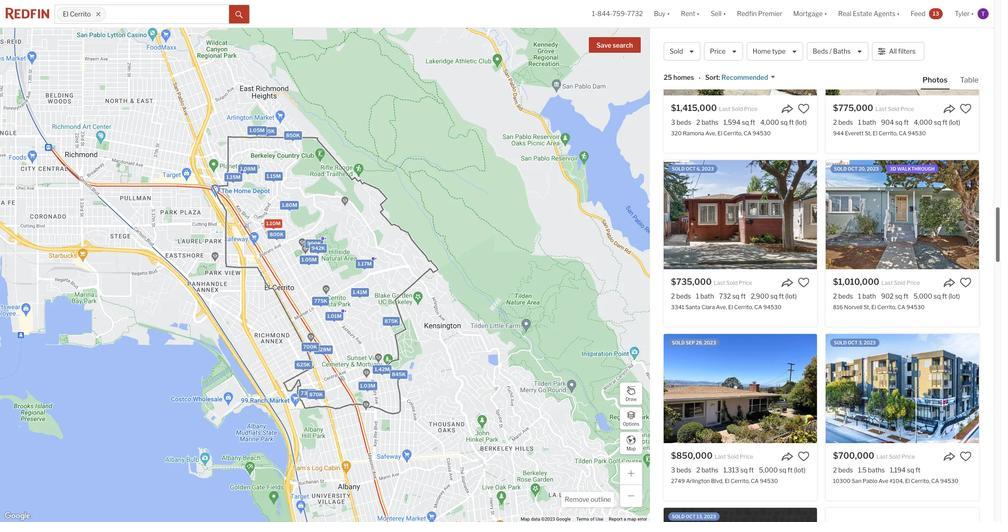 Task type: vqa. For each thing, say whether or not it's contained in the screenshot.
3 related to $850,000
yes



Task type: describe. For each thing, give the bounding box(es) containing it.
outline
[[591, 496, 611, 504]]

in
[[768, 37, 777, 49]]

(lot) for $1,010,000
[[949, 292, 960, 300]]

rent ▾
[[681, 10, 700, 18]]

map for map data ©2023 google
[[521, 517, 530, 522]]

el right in
[[779, 37, 788, 49]]

ca right beds
[[829, 37, 843, 49]]

94530 for $1,010,000
[[907, 304, 925, 311]]

sold button
[[664, 42, 700, 61]]

1 bath for $775,000
[[858, 118, 876, 126]]

2023 right 13,
[[704, 514, 716, 520]]

▾ for tyler ▾
[[971, 10, 974, 18]]

all
[[889, 47, 897, 55]]

sq right 732
[[732, 292, 740, 300]]

735k
[[301, 390, 314, 396]]

photos button
[[921, 75, 958, 90]]

beds / baths
[[813, 47, 851, 55]]

el right the blvd,
[[725, 478, 730, 485]]

▾ inside dropdown button
[[897, 10, 900, 18]]

blvd,
[[711, 478, 724, 485]]

902 sq ft
[[881, 292, 909, 300]]

homes
[[673, 74, 694, 81]]

5,000 sq ft (lot) for $850,000
[[759, 466, 806, 474]]

2 for $735,000
[[671, 292, 675, 300]]

1-844-759-7732 link
[[592, 10, 643, 18]]

favorite button image for $775,000
[[960, 103, 972, 115]]

5,000 sq ft (lot) for $1,010,000
[[914, 292, 960, 300]]

sold oct 20, 2023
[[834, 166, 879, 172]]

cerrito, down "904"
[[879, 130, 898, 137]]

1 bath for $735,000
[[696, 292, 714, 300]]

sold for $735,000
[[672, 166, 685, 172]]

cerrito
[[70, 10, 91, 18]]

sep
[[686, 340, 695, 346]]

3 beds for $1,415,000
[[671, 118, 691, 126]]

santa
[[686, 304, 700, 311]]

1.5 baths
[[858, 466, 885, 474]]

sq right 2,900
[[771, 292, 778, 300]]

terms
[[576, 517, 589, 522]]

sq right "904"
[[895, 118, 903, 126]]

1.08m
[[240, 165, 256, 172]]

photo of 3410 yosemite ave, el cerrito, ca 94530 image
[[664, 508, 817, 522]]

sold for $700,000
[[889, 454, 900, 460]]

photo of 10300 san pablo ave #104, el cerrito, ca 94530 image
[[826, 334, 979, 443]]

price for $775,000
[[901, 106, 914, 112]]

3 for $850,000
[[671, 466, 675, 474]]

buy ▾ button
[[648, 0, 675, 28]]

0 horizontal spatial 1.05m
[[249, 127, 265, 133]]

25
[[664, 74, 672, 81]]

4,000 sq ft (lot) for $775,000
[[914, 118, 960, 126]]

el down 732 sq ft
[[728, 304, 733, 311]]

remove el cerrito image
[[95, 11, 101, 17]]

sold for $1,010,000
[[894, 280, 906, 286]]

sq right 1,594 sq ft
[[781, 118, 788, 126]]

home
[[753, 47, 771, 55]]

map
[[627, 517, 636, 522]]

el left cerrito
[[63, 10, 68, 18]]

sq right 902 sq ft
[[934, 292, 941, 300]]

last for $850,000
[[715, 454, 726, 460]]

tyler
[[955, 10, 970, 18]]

beds for $775,000
[[838, 118, 853, 126]]

price for $1,010,000
[[907, 280, 920, 286]]

favorite button image for $850,000
[[798, 451, 810, 463]]

draw button
[[620, 382, 643, 405]]

el right everett
[[873, 130, 878, 137]]

▾ for buy ▾
[[667, 10, 670, 18]]

report a map error
[[609, 517, 647, 522]]

real estate agents ▾ button
[[833, 0, 905, 28]]

beds for $735,000
[[676, 292, 691, 300]]

sq right 1,313 sq ft
[[779, 466, 786, 474]]

2023 for $735,000
[[702, 166, 714, 172]]

1.10m
[[266, 220, 281, 226]]

cerrito, down 902
[[877, 304, 897, 311]]

732 sq ft
[[719, 292, 746, 300]]

baths for $700,000
[[868, 466, 885, 474]]

•
[[699, 74, 701, 82]]

1,194 sq ft
[[890, 466, 921, 474]]

1-
[[592, 10, 597, 18]]

904
[[881, 118, 894, 126]]

sell ▾
[[711, 10, 726, 18]]

$775,000
[[833, 103, 873, 113]]

sold oct 3, 2023
[[834, 340, 876, 346]]

2 beds for $700,000
[[833, 466, 853, 474]]

1-844-759-7732
[[592, 10, 643, 18]]

beds for $1,010,000
[[838, 292, 853, 300]]

505k
[[261, 128, 275, 134]]

2 baths for $850,000
[[696, 466, 719, 474]]

2 beds for $735,000
[[671, 292, 691, 300]]

2023 for $850,000
[[704, 340, 716, 346]]

800k
[[270, 231, 284, 238]]

oct for $700,000
[[848, 340, 858, 346]]

remove outline button
[[562, 492, 614, 508]]

price for $700,000
[[902, 454, 915, 460]]

3,
[[859, 340, 863, 346]]

favorite button image for $700,000
[[960, 451, 972, 463]]

photo of 320 ramona ave, el cerrito, ca 94530 image
[[664, 0, 817, 95]]

bath for $775,000
[[863, 118, 876, 126]]

ca down 2,900
[[754, 304, 762, 311]]

ca down 1,594 sq ft
[[744, 130, 752, 137]]

2 for $1,010,000
[[833, 292, 837, 300]]

4,000 sq ft (lot) for $1,415,000
[[760, 118, 807, 126]]

google
[[556, 517, 571, 522]]

cerrito, down 732 sq ft
[[734, 304, 753, 311]]

#104,
[[890, 478, 904, 485]]

ca right #104,
[[931, 478, 939, 485]]

price inside button
[[710, 47, 726, 55]]

sell ▾ button
[[711, 0, 726, 28]]

2,900
[[751, 292, 769, 300]]

last sold price for $775,000
[[876, 106, 914, 112]]

beds for $850,000
[[677, 466, 691, 474]]

4,000 for $1,415,000
[[760, 118, 779, 126]]

sq right 902
[[895, 292, 902, 300]]

900k
[[307, 240, 321, 247]]

baths for $1,415,000
[[702, 118, 719, 126]]

homes
[[732, 37, 766, 49]]

options button
[[620, 407, 643, 430]]

944
[[833, 130, 844, 137]]

2 baths for $1,415,000
[[696, 118, 719, 126]]

1,594 sq ft
[[724, 118, 755, 126]]

clara
[[702, 304, 715, 311]]

2 up ramona
[[696, 118, 700, 126]]

816
[[833, 304, 843, 311]]

775k
[[314, 298, 327, 304]]

table button
[[958, 75, 981, 89]]

10300 san pablo ave #104, el cerrito, ca 94530
[[833, 478, 958, 485]]

:
[[719, 74, 720, 81]]

759-
[[613, 10, 627, 18]]

real estate agents ▾
[[838, 10, 900, 18]]

2 for $700,000
[[833, 466, 837, 474]]

price button
[[704, 42, 743, 61]]

baths
[[833, 47, 851, 55]]

last for $700,000
[[877, 454, 888, 460]]

732
[[719, 292, 731, 300]]

data
[[531, 517, 540, 522]]

$1,415,000
[[671, 103, 717, 113]]

favorite button image for $735,000
[[798, 277, 810, 289]]

ramona
[[683, 130, 704, 137]]

1.03m
[[360, 383, 375, 389]]

$735,000
[[671, 277, 712, 287]]

▾ for sell ▾
[[723, 10, 726, 18]]

map region
[[0, 0, 690, 522]]

el right #104,
[[905, 478, 910, 485]]

beds for $700,000
[[838, 466, 853, 474]]

3 for $1,415,000
[[671, 118, 675, 126]]

sold oct 6, 2023
[[672, 166, 714, 172]]

filters
[[898, 47, 916, 55]]

options
[[623, 421, 639, 427]]

sold down sell ▾ button
[[709, 37, 730, 49]]

2 beds for $775,000
[[833, 118, 853, 126]]

redfin premier button
[[732, 0, 788, 28]]

1.80m
[[282, 202, 297, 208]]

5,000 for $850,000
[[759, 466, 778, 474]]

buy ▾ button
[[654, 0, 670, 28]]

beds / baths button
[[807, 42, 868, 61]]

1 vertical spatial ave,
[[716, 304, 727, 311]]

0 horizontal spatial 1.15m
[[226, 174, 241, 180]]

sq right 1,194
[[907, 466, 914, 474]]

redfin premier
[[737, 10, 782, 18]]

el right "norvell"
[[872, 304, 876, 311]]

sq right 1,313
[[741, 466, 748, 474]]

price for $850,000
[[740, 454, 753, 460]]

944 everett st, el cerrito, ca 94530
[[833, 130, 926, 137]]



Task type: locate. For each thing, give the bounding box(es) containing it.
report
[[609, 517, 623, 522]]

2 2 baths from the top
[[696, 466, 719, 474]]

favorite button checkbox
[[798, 103, 810, 115], [798, 451, 810, 463], [960, 451, 972, 463]]

bath for $735,000
[[701, 292, 714, 300]]

last sold price for $1,010,000
[[882, 280, 920, 286]]

2 3 from the top
[[671, 466, 675, 474]]

beds up "norvell"
[[838, 292, 853, 300]]

1 vertical spatial st,
[[864, 304, 870, 311]]

1 up "norvell"
[[858, 292, 861, 300]]

3 beds up 320
[[671, 118, 691, 126]]

baths for $850,000
[[702, 466, 719, 474]]

photo of 3341 santa clara ave, el cerrito, ca 94530 image
[[664, 160, 817, 269]]

last sold price up 904 sq ft
[[876, 106, 914, 112]]

sold oct 13, 2023
[[672, 514, 716, 520]]

photos
[[923, 76, 948, 84]]

everett
[[845, 130, 864, 137]]

1 for $1,010,000
[[858, 292, 861, 300]]

1 horizontal spatial 4,000 sq ft (lot)
[[914, 118, 960, 126]]

oct left "20,"
[[848, 166, 858, 172]]

0 horizontal spatial 5,000 sq ft (lot)
[[759, 466, 806, 474]]

0 vertical spatial ave,
[[705, 130, 716, 137]]

mortgage ▾
[[793, 10, 827, 18]]

1 vertical spatial map
[[521, 517, 530, 522]]

st,
[[865, 130, 872, 137], [864, 304, 870, 311]]

tyler ▾
[[955, 10, 974, 18]]

sold for $850,000
[[727, 454, 739, 460]]

2 3 beds from the top
[[671, 466, 691, 474]]

sold left 13,
[[672, 514, 685, 520]]

5,000 for $1,010,000
[[914, 292, 932, 300]]

last up 1,594
[[719, 106, 730, 112]]

sq down photos "button"
[[934, 118, 941, 126]]

$850,000
[[671, 451, 713, 461]]

1.28m
[[316, 347, 331, 353]]

20,
[[859, 166, 866, 172]]

816 norvell st, el cerrito, ca 94530
[[833, 304, 925, 311]]

price for $735,000
[[739, 280, 752, 286]]

ave, right ramona
[[705, 130, 716, 137]]

1,313
[[724, 466, 739, 474]]

last up "904"
[[876, 106, 887, 112]]

baths up pablo
[[868, 466, 885, 474]]

2
[[696, 118, 700, 126], [833, 118, 837, 126], [671, 292, 675, 300], [833, 292, 837, 300], [696, 466, 700, 474], [833, 466, 837, 474]]

redfin
[[737, 10, 757, 18]]

1 horizontal spatial map
[[627, 446, 636, 451]]

ca
[[829, 37, 843, 49], [744, 130, 752, 137], [899, 130, 907, 137], [754, 304, 762, 311], [898, 304, 905, 311], [751, 478, 759, 485], [931, 478, 939, 485]]

sold up 902 sq ft
[[894, 280, 906, 286]]

remove
[[565, 496, 589, 504]]

3 up 2749
[[671, 466, 675, 474]]

sold for $1,415,000
[[732, 106, 743, 112]]

favorite button image for $1,010,000
[[960, 277, 972, 289]]

favorite button checkbox for $700,000
[[960, 451, 972, 463]]

ca down 1,313 sq ft
[[751, 478, 759, 485]]

1 vertical spatial 2 baths
[[696, 466, 719, 474]]

st, for $775,000
[[865, 130, 872, 137]]

sold up 904 sq ft
[[888, 106, 899, 112]]

0 horizontal spatial map
[[521, 517, 530, 522]]

2 beds for $1,010,000
[[833, 292, 853, 300]]

1,594
[[724, 118, 741, 126]]

(lot) for $775,000
[[949, 118, 960, 126]]

error
[[638, 517, 647, 522]]

1 ▾ from the left
[[667, 10, 670, 18]]

home type
[[753, 47, 786, 55]]

sold left "20,"
[[834, 166, 847, 172]]

table
[[960, 76, 979, 84]]

0 vertical spatial st,
[[865, 130, 872, 137]]

terms of use
[[576, 517, 603, 522]]

1 up everett
[[858, 118, 861, 126]]

3 beds
[[671, 118, 691, 126], [671, 466, 691, 474]]

2 4,000 sq ft (lot) from the left
[[914, 118, 960, 126]]

320 ramona ave, el cerrito, ca 94530
[[671, 130, 771, 137]]

1 horizontal spatial 5,000 sq ft (lot)
[[914, 292, 960, 300]]

2 baths up arlington
[[696, 466, 719, 474]]

bath for $1,010,000
[[863, 292, 876, 300]]

last up 732
[[714, 280, 725, 286]]

favorite button checkbox for $735,000
[[798, 277, 810, 289]]

ca down 904 sq ft
[[899, 130, 907, 137]]

market insights link
[[879, 30, 934, 50]]

st, right everett
[[865, 130, 872, 137]]

sold up 732 sq ft
[[726, 280, 738, 286]]

beds for $1,415,000
[[677, 118, 691, 126]]

4,000 for $775,000
[[914, 118, 933, 126]]

bath up clara
[[701, 292, 714, 300]]

beds up the 944
[[838, 118, 853, 126]]

sold for $700,000
[[834, 340, 847, 346]]

3 ▾ from the left
[[723, 10, 726, 18]]

market insights
[[879, 40, 934, 49]]

sold for $775,000
[[888, 106, 899, 112]]

(lot)
[[795, 118, 807, 126], [949, 118, 960, 126], [785, 292, 797, 300], [949, 292, 960, 300], [794, 466, 806, 474]]

oct for $735,000
[[686, 166, 696, 172]]

buy ▾
[[654, 10, 670, 18]]

last sold price for $700,000
[[877, 454, 915, 460]]

last up 1,313
[[715, 454, 726, 460]]

1.42m
[[375, 366, 390, 372]]

(lot) for $735,000
[[785, 292, 797, 300]]

sold left 3, at the right
[[834, 340, 847, 346]]

1 4,000 from the left
[[760, 118, 779, 126]]

845k
[[392, 371, 406, 378]]

beds up 2749
[[677, 466, 691, 474]]

sold up 1,194
[[889, 454, 900, 460]]

2 4,000 from the left
[[914, 118, 933, 126]]

1 2 baths from the top
[[696, 118, 719, 126]]

0 horizontal spatial 4,000 sq ft (lot)
[[760, 118, 807, 126]]

3341 santa clara ave, el cerrito, ca 94530
[[671, 304, 782, 311]]

last up 1.5 baths on the right of the page
[[877, 454, 888, 460]]

▾ right "sell"
[[723, 10, 726, 18]]

94530
[[753, 130, 771, 137], [908, 130, 926, 137], [763, 304, 782, 311], [907, 304, 925, 311], [760, 478, 778, 485], [940, 478, 958, 485]]

sell
[[711, 10, 722, 18]]

bath up 816 norvell st, el cerrito, ca 94530
[[863, 292, 876, 300]]

sold inside button
[[670, 47, 683, 55]]

4 ▾ from the left
[[824, 10, 827, 18]]

baths up the 320 ramona ave, el cerrito, ca 94530
[[702, 118, 719, 126]]

terms of use link
[[576, 517, 603, 522]]

1 horizontal spatial 5,000
[[914, 292, 932, 300]]

13,
[[697, 514, 703, 520]]

2 up arlington
[[696, 466, 700, 474]]

recently sold homes in el cerrito, ca
[[664, 37, 843, 49]]

1.15m down "505k"
[[266, 173, 281, 179]]

favorite button image
[[798, 277, 810, 289], [960, 277, 972, 289], [798, 451, 810, 463]]

ave
[[879, 478, 888, 485]]

price up the 1,194 sq ft at the bottom of the page
[[902, 454, 915, 460]]

mortgage ▾ button
[[793, 0, 827, 28]]

price up 732 sq ft
[[739, 280, 752, 286]]

5,000 sq ft (lot) right 1,313 sq ft
[[759, 466, 806, 474]]

last sold price up 902 sq ft
[[882, 280, 920, 286]]

1,313 sq ft
[[724, 466, 754, 474]]

/
[[830, 47, 832, 55]]

0 vertical spatial map
[[627, 446, 636, 451]]

2023 right "20,"
[[867, 166, 879, 172]]

st, for $1,010,000
[[864, 304, 870, 311]]

map data ©2023 google
[[521, 517, 571, 522]]

sq right 1,594
[[742, 118, 749, 126]]

1 bath up 816 norvell st, el cerrito, ca 94530
[[858, 292, 876, 300]]

pablo
[[863, 478, 878, 485]]

user photo image
[[978, 8, 989, 19]]

0 vertical spatial 5,000
[[914, 292, 932, 300]]

2023 right 3, at the right
[[864, 340, 876, 346]]

sold for $735,000
[[726, 280, 738, 286]]

map inside button
[[627, 446, 636, 451]]

28,
[[696, 340, 703, 346]]

2 ▾ from the left
[[697, 10, 700, 18]]

last
[[719, 106, 730, 112], [876, 106, 887, 112], [714, 280, 725, 286], [882, 280, 893, 286], [715, 454, 726, 460], [877, 454, 888, 460]]

price up 902 sq ft
[[907, 280, 920, 286]]

0 vertical spatial 3 beds
[[671, 118, 691, 126]]

3 beds up 2749
[[671, 466, 691, 474]]

sold for $1,010,000
[[834, 166, 847, 172]]

3d walkthrough
[[890, 166, 935, 172]]

7732
[[627, 10, 643, 18]]

94530 for $850,000
[[760, 478, 778, 485]]

favorite button checkbox for $1,415,000
[[798, 103, 810, 115]]

baths up the blvd,
[[702, 466, 719, 474]]

search
[[613, 41, 633, 49]]

None search field
[[106, 5, 229, 23]]

844-
[[597, 10, 613, 18]]

▾ right buy at the top
[[667, 10, 670, 18]]

2023 for $700,000
[[864, 340, 876, 346]]

902
[[881, 292, 894, 300]]

1.17m
[[358, 260, 372, 267]]

1 bath up 944 everett st, el cerrito, ca 94530
[[858, 118, 876, 126]]

▾ right agents
[[897, 10, 900, 18]]

sold left sep
[[672, 340, 685, 346]]

favorite button checkbox for $1,010,000
[[960, 277, 972, 289]]

a
[[624, 517, 626, 522]]

0 vertical spatial 5,000 sq ft (lot)
[[914, 292, 960, 300]]

price up 904 sq ft
[[901, 106, 914, 112]]

3 beds for $850,000
[[671, 466, 691, 474]]

904 sq ft
[[881, 118, 909, 126]]

850k
[[286, 132, 300, 138]]

▾ right mortgage
[[824, 10, 827, 18]]

94530 for $775,000
[[908, 130, 926, 137]]

photo of 2749 arlington blvd, el cerrito, ca 94530 image
[[664, 334, 817, 443]]

875k
[[385, 318, 398, 324]]

2023 right 28,
[[704, 340, 716, 346]]

94530 for $1,415,000
[[753, 130, 771, 137]]

favorite button checkbox
[[960, 103, 972, 115], [798, 277, 810, 289], [960, 277, 972, 289]]

$1,010,000
[[833, 277, 880, 287]]

favorite button image
[[798, 103, 810, 115], [960, 103, 972, 115], [960, 451, 972, 463]]

2 up 3341
[[671, 292, 675, 300]]

last up 902
[[882, 280, 893, 286]]

cerrito, down 1,313 sq ft
[[731, 478, 750, 485]]

5,000 right 902 sq ft
[[914, 292, 932, 300]]

(lot) for $850,000
[[794, 466, 806, 474]]

1 vertical spatial 5,000
[[759, 466, 778, 474]]

oct for $1,010,000
[[848, 166, 858, 172]]

(lot) for $1,415,000
[[795, 118, 807, 126]]

beds up 3341
[[676, 292, 691, 300]]

1 3 from the top
[[671, 118, 675, 126]]

▾ for rent ▾
[[697, 10, 700, 18]]

6 ▾ from the left
[[971, 10, 974, 18]]

▾ right rent
[[697, 10, 700, 18]]

sold up 1,313
[[727, 454, 739, 460]]

home type button
[[747, 42, 803, 61]]

cerrito, left /
[[790, 37, 827, 49]]

2749
[[671, 478, 685, 485]]

5,000 right 1,313 sq ft
[[759, 466, 778, 474]]

report a map error link
[[609, 517, 647, 522]]

1.05m down 942k
[[301, 257, 317, 263]]

oct left 6,
[[686, 166, 696, 172]]

1 for $735,000
[[696, 292, 699, 300]]

price for $1,415,000
[[744, 106, 758, 112]]

0 vertical spatial 1.05m
[[249, 127, 265, 133]]

5 ▾ from the left
[[897, 10, 900, 18]]

last sold price up 1,313
[[715, 454, 753, 460]]

last for $1,010,000
[[882, 280, 893, 286]]

10300
[[833, 478, 851, 485]]

last sold price for $850,000
[[715, 454, 753, 460]]

beds up 10300
[[838, 466, 853, 474]]

2 up 10300
[[833, 466, 837, 474]]

st, right "norvell"
[[864, 304, 870, 311]]

oct left 13,
[[686, 514, 696, 520]]

map left data
[[521, 517, 530, 522]]

sold
[[672, 166, 685, 172], [834, 166, 847, 172], [672, 340, 685, 346], [834, 340, 847, 346], [672, 514, 685, 520]]

map for map
[[627, 446, 636, 451]]

favorite button checkbox for $850,000
[[798, 451, 810, 463]]

all filters button
[[872, 42, 925, 61]]

1 horizontal spatial 1.05m
[[301, 257, 317, 263]]

1 vertical spatial 3
[[671, 466, 675, 474]]

3 up 320
[[671, 118, 675, 126]]

0 vertical spatial 2 baths
[[696, 118, 719, 126]]

1 for $775,000
[[858, 118, 861, 126]]

sold left 6,
[[672, 166, 685, 172]]

1 3 beds from the top
[[671, 118, 691, 126]]

cerrito, down the 1,194 sq ft at the bottom of the page
[[911, 478, 930, 485]]

1 horizontal spatial 1.15m
[[266, 173, 281, 179]]

1 vertical spatial 3 beds
[[671, 466, 691, 474]]

google image
[[2, 510, 33, 522]]

last sold price for $1,415,000
[[719, 106, 758, 112]]

bath up 944 everett st, el cerrito, ca 94530
[[863, 118, 876, 126]]

favorite button checkbox for $775,000
[[960, 103, 972, 115]]

2023 for $1,010,000
[[867, 166, 879, 172]]

1 4,000 sq ft (lot) from the left
[[760, 118, 807, 126]]

5,000
[[914, 292, 932, 300], [759, 466, 778, 474]]

0 vertical spatial 3
[[671, 118, 675, 126]]

rent
[[681, 10, 695, 18]]

el right ramona
[[718, 130, 722, 137]]

last sold price up 1,594 sq ft
[[719, 106, 758, 112]]

beds
[[677, 118, 691, 126], [838, 118, 853, 126], [676, 292, 691, 300], [838, 292, 853, 300], [677, 466, 691, 474], [838, 466, 853, 474]]

1.01m
[[327, 313, 342, 319]]

save search
[[597, 41, 633, 49]]

2 beds up the 816
[[833, 292, 853, 300]]

ave, down 732
[[716, 304, 727, 311]]

2023 right 6,
[[702, 166, 714, 172]]

0 horizontal spatial 5,000
[[759, 466, 778, 474]]

last sold price for $735,000
[[714, 280, 752, 286]]

beds
[[813, 47, 828, 55]]

photo of 816 norvell st, el cerrito, ca 94530 image
[[826, 160, 979, 269]]

last for $775,000
[[876, 106, 887, 112]]

1 vertical spatial 5,000 sq ft (lot)
[[759, 466, 806, 474]]

cerrito, down 1,594
[[724, 130, 743, 137]]

0 horizontal spatial 4,000
[[760, 118, 779, 126]]

last for $735,000
[[714, 280, 725, 286]]

1 vertical spatial 1.05m
[[301, 257, 317, 263]]

photo of 944 everett st, el cerrito, ca 94530 image
[[826, 0, 979, 95]]

sold
[[709, 37, 730, 49], [670, 47, 683, 55], [732, 106, 743, 112], [888, 106, 899, 112], [726, 280, 738, 286], [894, 280, 906, 286], [727, 454, 739, 460], [889, 454, 900, 460]]

4,000 sq ft (lot) right 1,594 sq ft
[[760, 118, 807, 126]]

ca down 902 sq ft
[[898, 304, 905, 311]]

1 horizontal spatial 4,000
[[914, 118, 933, 126]]

price
[[710, 47, 726, 55], [744, 106, 758, 112], [901, 106, 914, 112], [739, 280, 752, 286], [907, 280, 920, 286], [740, 454, 753, 460], [902, 454, 915, 460]]

1.15m
[[266, 173, 281, 179], [226, 174, 241, 180]]

last for $1,415,000
[[719, 106, 730, 112]]

recommended
[[722, 74, 768, 81]]

1 bath for $1,010,000
[[858, 292, 876, 300]]

insights
[[906, 40, 934, 49]]

sold for $850,000
[[672, 340, 685, 346]]

submit search image
[[235, 11, 243, 18]]

2 beds up 10300
[[833, 466, 853, 474]]

el
[[63, 10, 68, 18], [779, 37, 788, 49], [718, 130, 722, 137], [873, 130, 878, 137], [728, 304, 733, 311], [872, 304, 876, 311], [725, 478, 730, 485], [905, 478, 910, 485]]

walkthrough
[[897, 166, 935, 172]]

2 for $775,000
[[833, 118, 837, 126]]

favorite button image for $1,415,000
[[798, 103, 810, 115]]

sort :
[[705, 74, 720, 81]]

recently
[[664, 37, 707, 49]]



